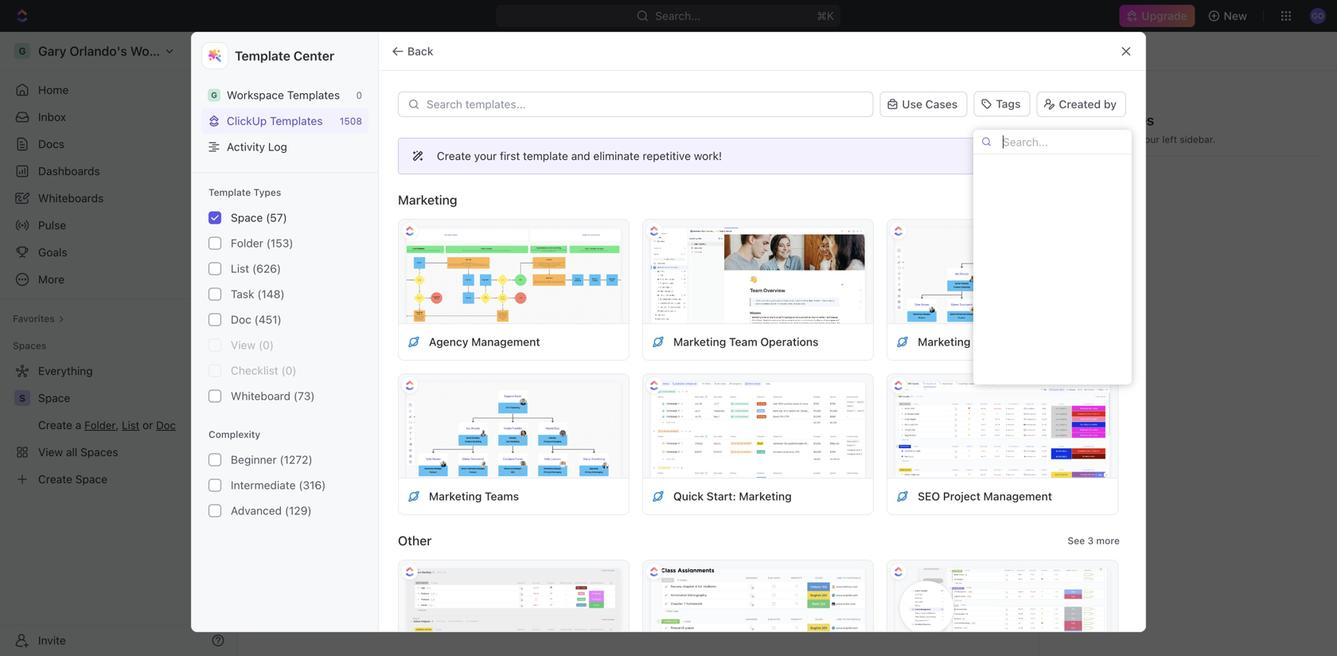 Task type: locate. For each thing, give the bounding box(es) containing it.
favorites
[[13, 313, 55, 324]]

management right project
[[984, 490, 1053, 503]]

s
[[19, 393, 26, 404]]

all spaces down 0
[[274, 106, 383, 132]]

0 horizontal spatial your
[[474, 149, 497, 162]]

upgrade
[[1142, 9, 1188, 22]]

1 horizontal spatial management
[[984, 490, 1053, 503]]

spaces down favorites
[[13, 340, 46, 351]]

all left joined
[[606, 327, 617, 338]]

0 vertical spatial templates
[[287, 88, 340, 102]]

quick
[[674, 490, 704, 503]]

invite
[[38, 634, 66, 647]]

inbox link
[[6, 104, 231, 130]]

search...
[[656, 9, 701, 22], [960, 147, 1006, 160]]

1 vertical spatial more
[[1097, 535, 1120, 546]]

all left center
[[270, 44, 283, 57]]

0 vertical spatial (0)
[[259, 338, 274, 352]]

all spaces
[[270, 44, 324, 57], [274, 106, 383, 132]]

left
[[1163, 134, 1178, 145]]

0 vertical spatial new
[[1224, 9, 1248, 22]]

1 vertical spatial teams
[[485, 490, 519, 503]]

spaces up the in
[[1107, 111, 1154, 129]]

template up workspace
[[235, 48, 291, 63]]

marketing
[[398, 192, 458, 207], [674, 335, 727, 348], [918, 335, 971, 348], [429, 490, 482, 503], [739, 490, 792, 503]]

space, , element
[[14, 390, 30, 406]]

1 horizontal spatial search...
[[960, 147, 1006, 160]]

your left first
[[474, 149, 497, 162]]

new for new space
[[948, 113, 971, 126]]

0 horizontal spatial new
[[948, 113, 971, 126]]

space for space (57)
[[231, 211, 263, 224]]

sidebar.
[[1180, 134, 1216, 145]]

template left types
[[209, 187, 251, 198]]

1 vertical spatial marketing teams
[[429, 490, 519, 503]]

spaces
[[286, 44, 324, 57], [306, 106, 383, 132], [1107, 111, 1154, 129], [1062, 134, 1095, 145], [620, 327, 653, 338], [13, 340, 46, 351]]

agency management
[[429, 335, 540, 348]]

more down shown
[[1083, 150, 1107, 162]]

gary orlando's workspace, , element
[[208, 89, 221, 101]]

0 horizontal spatial search...
[[656, 9, 701, 22]]

more right '3'
[[1097, 535, 1120, 546]]

new right upgrade
[[1224, 9, 1248, 22]]

template center
[[235, 48, 335, 63]]

your inside visible spaces spaces shown in your left sidebar.
[[1140, 134, 1160, 145]]

task (148)
[[231, 287, 285, 301]]

1 vertical spatial space
[[231, 211, 263, 224]]

and
[[571, 149, 591, 162]]

inbox
[[38, 110, 66, 123]]

create your first template and eliminate repetitive work!
[[437, 149, 722, 162]]

spaces up workspace templates
[[286, 44, 324, 57]]

space
[[973, 113, 1006, 126], [231, 211, 263, 224], [38, 391, 70, 404]]

all spaces up workspace templates
[[270, 44, 324, 57]]

0 horizontal spatial management
[[472, 335, 540, 348]]

all down workspace templates
[[274, 106, 301, 132]]

all
[[270, 44, 283, 57], [274, 106, 301, 132], [606, 327, 617, 338]]

0 horizontal spatial space
[[38, 391, 70, 404]]

0 vertical spatial marketing teams
[[918, 335, 1008, 348]]

0 vertical spatial teams
[[974, 335, 1008, 348]]

1 vertical spatial search...
[[960, 147, 1006, 160]]

1 vertical spatial your
[[474, 149, 497, 162]]

pulse
[[38, 219, 66, 232]]

new up 'search...' button
[[948, 113, 971, 126]]

your right the in
[[1140, 134, 1160, 145]]

Search templates... text field
[[427, 98, 864, 111]]

templates down center
[[287, 88, 340, 102]]

work!
[[694, 149, 722, 162]]

1 vertical spatial template
[[209, 187, 251, 198]]

(0) for checklist (0)
[[281, 364, 297, 377]]

1508
[[340, 115, 362, 126]]

favorites button
[[6, 309, 71, 328]]

joined
[[656, 327, 683, 338]]

(0)
[[259, 338, 274, 352], [281, 364, 297, 377]]

management
[[472, 335, 540, 348], [984, 490, 1053, 503]]

space down the template types
[[231, 211, 263, 224]]

visible spaces spaces shown in your left sidebar.
[[1062, 111, 1216, 145]]

1 horizontal spatial space
[[231, 211, 263, 224]]

(73)
[[294, 389, 315, 403]]

project
[[943, 490, 981, 503]]

1 vertical spatial management
[[984, 490, 1053, 503]]

list (626)
[[231, 262, 281, 275]]

0 horizontal spatial (0)
[[259, 338, 274, 352]]

new space button
[[924, 107, 1015, 132]]

0 horizontal spatial marketing teams
[[429, 490, 519, 503]]

new space
[[948, 113, 1006, 126]]

doc
[[231, 313, 251, 326]]

view (0)
[[231, 338, 274, 352]]

new inside button
[[948, 113, 971, 126]]

your
[[1140, 134, 1160, 145], [474, 149, 497, 162]]

space right s
[[38, 391, 70, 404]]

marketing team operations
[[674, 335, 819, 348]]

space for space
[[38, 391, 70, 404]]

search... inside button
[[960, 147, 1006, 160]]

tags button
[[974, 91, 1031, 118]]

see
[[1068, 535, 1085, 546]]

(0) right view
[[259, 338, 274, 352]]

new
[[1224, 9, 1248, 22], [948, 113, 971, 126]]

back button
[[385, 39, 443, 64]]

space down tags
[[973, 113, 1006, 126]]

space inside sidebar navigation
[[38, 391, 70, 404]]

folder (153)
[[231, 237, 293, 250]]

clickup templates
[[227, 114, 323, 127]]

teams
[[974, 335, 1008, 348], [485, 490, 519, 503]]

0 vertical spatial your
[[1140, 134, 1160, 145]]

home
[[38, 83, 69, 96]]

workspace
[[227, 88, 284, 102]]

dashboards
[[38, 164, 100, 178]]

template for template types
[[209, 187, 251, 198]]

management right agency
[[472, 335, 540, 348]]

2 vertical spatial all
[[606, 327, 617, 338]]

templates
[[287, 88, 340, 102], [270, 114, 323, 127]]

tags
[[996, 97, 1021, 110]]

visible
[[1062, 111, 1104, 129]]

more
[[1083, 150, 1107, 162], [1097, 535, 1120, 546]]

0 vertical spatial space
[[973, 113, 1006, 126]]

sidebar navigation
[[0, 32, 238, 656]]

see 3 more
[[1068, 535, 1120, 546]]

2 vertical spatial space
[[38, 391, 70, 404]]

new inside "button"
[[1224, 9, 1248, 22]]

folder
[[231, 237, 263, 250]]

marketing teams
[[918, 335, 1008, 348], [429, 490, 519, 503]]

space inside button
[[973, 113, 1006, 126]]

templates up 'activity log' button
[[270, 114, 323, 127]]

spaces inside sidebar navigation
[[13, 340, 46, 351]]

create
[[437, 149, 471, 162]]

template types
[[209, 187, 281, 198]]

1 horizontal spatial your
[[1140, 134, 1160, 145]]

1 vertical spatial (0)
[[281, 364, 297, 377]]

0 vertical spatial all spaces
[[270, 44, 324, 57]]

2 horizontal spatial space
[[973, 113, 1006, 126]]

3
[[1088, 535, 1094, 546]]

1 horizontal spatial marketing teams
[[918, 335, 1008, 348]]

0 vertical spatial template
[[235, 48, 291, 63]]

1 horizontal spatial new
[[1224, 9, 1248, 22]]

1 horizontal spatial (0)
[[281, 364, 297, 377]]

1 vertical spatial new
[[948, 113, 971, 126]]

(0) up the (73)
[[281, 364, 297, 377]]

1 vertical spatial templates
[[270, 114, 323, 127]]



Task type: vqa. For each thing, say whether or not it's contained in the screenshot.
bottommost Search...
yes



Task type: describe. For each thing, give the bounding box(es) containing it.
(1272)
[[280, 453, 313, 466]]

checklist
[[231, 364, 278, 377]]

whiteboards
[[38, 191, 104, 205]]

intermediate
[[231, 479, 296, 492]]

g
[[211, 90, 217, 100]]

(153)
[[266, 237, 293, 250]]

(0) for view (0)
[[259, 338, 274, 352]]

docs
[[38, 137, 65, 150]]

beginner
[[231, 453, 277, 466]]

seo project management
[[918, 490, 1053, 503]]

docs link
[[6, 131, 231, 157]]

templates for clickup templates
[[270, 114, 323, 127]]

(626)
[[252, 262, 281, 275]]

advanced (129)
[[231, 504, 312, 517]]

0 horizontal spatial teams
[[485, 490, 519, 503]]

learn
[[1055, 150, 1081, 162]]

⌘k
[[817, 9, 835, 22]]

0 vertical spatial more
[[1083, 150, 1107, 162]]

template for template center
[[235, 48, 291, 63]]

repetitive
[[643, 149, 691, 162]]

(57)
[[266, 211, 287, 224]]

start:
[[707, 490, 736, 503]]

new button
[[1202, 3, 1257, 29]]

first
[[500, 149, 520, 162]]

other
[[398, 533, 432, 548]]

advanced
[[231, 504, 282, 517]]

operations
[[761, 335, 819, 348]]

all spaces joined
[[606, 327, 683, 338]]

Search... text field
[[1003, 130, 1127, 154]]

learn more link
[[1048, 147, 1113, 166]]

activity log
[[227, 140, 287, 153]]

learn more
[[1055, 150, 1107, 162]]

space (57)
[[231, 211, 287, 224]]

pulse link
[[6, 213, 231, 238]]

clickup
[[227, 114, 267, 127]]

list
[[231, 262, 249, 275]]

spaces up learn more
[[1062, 134, 1095, 145]]

whiteboard
[[231, 389, 291, 403]]

shown
[[1098, 134, 1127, 145]]

0 vertical spatial management
[[472, 335, 540, 348]]

(148)
[[257, 287, 285, 301]]

new for new
[[1224, 9, 1248, 22]]

search... button
[[938, 141, 1015, 166]]

doc (451)
[[231, 313, 282, 326]]

more inside button
[[1097, 535, 1120, 546]]

view
[[231, 338, 256, 352]]

whiteboards link
[[6, 186, 231, 211]]

space link
[[38, 385, 228, 411]]

center
[[294, 48, 335, 63]]

complexity
[[209, 429, 260, 440]]

(316)
[[299, 479, 326, 492]]

spaces down 0
[[306, 106, 383, 132]]

seo
[[918, 490, 941, 503]]

workspace templates
[[227, 88, 340, 102]]

spaces left joined
[[620, 327, 653, 338]]

eliminate
[[594, 149, 640, 162]]

dashboards link
[[6, 158, 231, 184]]

1 vertical spatial all
[[274, 106, 301, 132]]

quick start: marketing
[[674, 490, 792, 503]]

checklist (0)
[[231, 364, 297, 377]]

goals
[[38, 246, 67, 259]]

template
[[523, 149, 568, 162]]

0 vertical spatial all
[[270, 44, 283, 57]]

0
[[356, 89, 362, 101]]

activity log button
[[201, 134, 369, 160]]

0 vertical spatial search...
[[656, 9, 701, 22]]

goals link
[[6, 240, 231, 265]]

upgrade link
[[1120, 5, 1196, 27]]

1 horizontal spatial teams
[[974, 335, 1008, 348]]

beginner (1272)
[[231, 453, 313, 466]]

home link
[[6, 77, 231, 103]]

(451)
[[254, 313, 282, 326]]

see 3 more button
[[1062, 531, 1127, 550]]

1 vertical spatial all spaces
[[274, 106, 383, 132]]

(129)
[[285, 504, 312, 517]]

in
[[1130, 134, 1138, 145]]

tags button
[[974, 91, 1031, 116]]

intermediate (316)
[[231, 479, 326, 492]]

whiteboard (73)
[[231, 389, 315, 403]]

back
[[408, 45, 434, 58]]

team
[[729, 335, 758, 348]]

log
[[268, 140, 287, 153]]

task
[[231, 287, 254, 301]]

templates for workspace templates
[[287, 88, 340, 102]]



